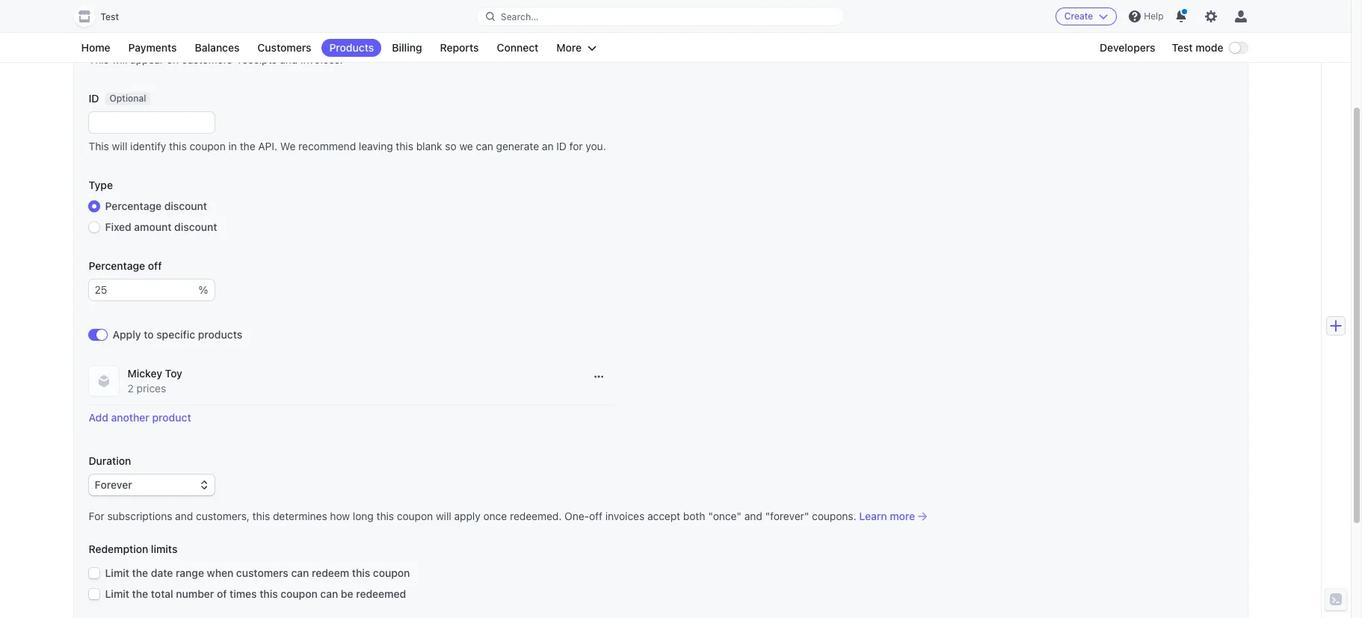 Task type: vqa. For each thing, say whether or not it's contained in the screenshot.
"more"
yes



Task type: locate. For each thing, give the bounding box(es) containing it.
1 limit from the top
[[105, 567, 129, 580]]

billing
[[392, 41, 422, 54]]

can
[[476, 140, 493, 153], [291, 567, 309, 580], [320, 588, 338, 600]]

invoices
[[606, 510, 645, 523]]

customers,
[[196, 510, 250, 523]]

we
[[459, 140, 473, 153]]

coupon left in
[[190, 140, 226, 153]]

learn more link
[[860, 509, 927, 524]]

the right in
[[240, 140, 255, 153]]

will right "home"
[[112, 53, 127, 66]]

redeem
[[312, 567, 349, 580]]

1 vertical spatial this
[[89, 140, 109, 153]]

subscriptions
[[107, 510, 172, 523]]

1 vertical spatial limit
[[105, 588, 129, 600]]

2 horizontal spatial and
[[745, 510, 763, 523]]

will for identify
[[112, 140, 127, 153]]

0 horizontal spatial test
[[101, 11, 119, 22]]

off left invoices
[[589, 510, 603, 523]]

coupon
[[190, 140, 226, 153], [397, 510, 433, 523], [373, 567, 410, 580], [281, 588, 318, 600]]

1 vertical spatial test
[[1172, 41, 1193, 54]]

this right long
[[377, 510, 394, 523]]

coupon up 'redeemed'
[[373, 567, 410, 580]]

one-
[[565, 510, 589, 523]]

fixed
[[105, 221, 131, 233]]

be
[[341, 588, 353, 600]]

1 vertical spatial will
[[112, 140, 127, 153]]

None text field
[[89, 280, 199, 301]]

help button
[[1123, 4, 1170, 28]]

percentage for percentage discount
[[105, 200, 162, 212]]

2 horizontal spatial can
[[476, 140, 493, 153]]

both
[[683, 510, 706, 523]]

can left be at the bottom left
[[320, 588, 338, 600]]

2 vertical spatial will
[[436, 510, 452, 523]]

0 vertical spatial percentage
[[105, 200, 162, 212]]

can right we
[[476, 140, 493, 153]]

we
[[280, 140, 296, 153]]

prices
[[137, 382, 166, 395]]

product
[[152, 411, 191, 424]]

this up type
[[89, 140, 109, 153]]

0 horizontal spatial and
[[175, 510, 193, 523]]

reports
[[440, 41, 479, 54]]

2 vertical spatial can
[[320, 588, 338, 600]]

1 vertical spatial id
[[557, 140, 567, 153]]

type
[[89, 179, 113, 191]]

once
[[483, 510, 507, 523]]

2 this from the top
[[89, 140, 109, 153]]

more button
[[549, 39, 604, 57]]

this down customers
[[260, 588, 278, 600]]

on
[[167, 53, 179, 66]]

the left date
[[132, 567, 148, 580]]

for subscriptions and customers, this determines how long this coupon will apply once redeemed. one-off invoices accept both "once" and "forever" coupons.
[[89, 510, 857, 523]]

redeemed.
[[510, 510, 562, 523]]

0 vertical spatial limit
[[105, 567, 129, 580]]

help
[[1144, 10, 1164, 22]]

redemption limits
[[89, 543, 178, 556]]

add another product button
[[89, 411, 191, 424]]

test mode
[[1172, 41, 1224, 54]]

2 limit from the top
[[105, 588, 129, 600]]

0 vertical spatial id
[[89, 92, 99, 105]]

test up "home"
[[101, 11, 119, 22]]

home
[[81, 41, 110, 54]]

id
[[89, 92, 99, 105], [557, 140, 567, 153]]

create button
[[1056, 7, 1117, 25]]

limit for limit the total number of times this coupon can be redeemed
[[105, 588, 129, 600]]

duration
[[89, 455, 131, 467]]

discount right amount
[[174, 221, 217, 233]]

name
[[89, 5, 117, 18]]

and right receipts
[[280, 53, 298, 66]]

customers'
[[182, 53, 235, 66]]

0 vertical spatial test
[[101, 11, 119, 22]]

will
[[112, 53, 127, 66], [112, 140, 127, 153], [436, 510, 452, 523]]

0 vertical spatial the
[[240, 140, 255, 153]]

long
[[353, 510, 374, 523]]

0 horizontal spatial id
[[89, 92, 99, 105]]

1 horizontal spatial and
[[280, 53, 298, 66]]

2
[[127, 382, 134, 395]]

discount up the fixed amount discount
[[164, 200, 207, 212]]

id right an
[[557, 140, 567, 153]]

this up be at the bottom left
[[352, 567, 370, 580]]

to
[[144, 328, 154, 341]]

learn more
[[860, 510, 915, 523]]

apply
[[113, 328, 141, 341]]

this will identify this coupon in the api. we recommend leaving this blank so we can generate an id for you.
[[89, 140, 606, 153]]

limit
[[105, 567, 129, 580], [105, 588, 129, 600]]

percentage off
[[89, 259, 162, 272]]

percentage
[[105, 200, 162, 212], [89, 259, 145, 272]]

the left total
[[132, 588, 148, 600]]

total
[[151, 588, 173, 600]]

apply
[[454, 510, 481, 523]]

in
[[229, 140, 237, 153]]

off down amount
[[148, 259, 162, 272]]

the
[[240, 140, 255, 153], [132, 567, 148, 580], [132, 588, 148, 600]]

test
[[101, 11, 119, 22], [1172, 41, 1193, 54]]

times
[[230, 588, 257, 600]]

2 vertical spatial the
[[132, 588, 148, 600]]

and up the limits at bottom left
[[175, 510, 193, 523]]

will left apply in the bottom of the page
[[436, 510, 452, 523]]

id left optional
[[89, 92, 99, 105]]

0 horizontal spatial can
[[291, 567, 309, 580]]

range
[[176, 567, 204, 580]]

payments link
[[121, 39, 184, 57]]

this down test "button"
[[89, 53, 109, 66]]

0 horizontal spatial off
[[148, 259, 162, 272]]

1 horizontal spatial off
[[589, 510, 603, 523]]

mickey
[[127, 367, 162, 380]]

1 vertical spatial percentage
[[89, 259, 145, 272]]

coupon right long
[[397, 510, 433, 523]]

can left redeem in the bottom of the page
[[291, 567, 309, 580]]

limit the date range when customers can redeem this coupon
[[105, 567, 410, 580]]

will for appear
[[112, 53, 127, 66]]

an
[[542, 140, 554, 153]]

leaving
[[359, 140, 393, 153]]

coupons.
[[812, 510, 857, 523]]

discount
[[164, 200, 207, 212], [174, 221, 217, 233]]

test inside "button"
[[101, 11, 119, 22]]

customers link
[[250, 39, 319, 57]]

billing link
[[385, 39, 430, 57]]

coupon down redeem in the bottom of the page
[[281, 588, 318, 600]]

1 vertical spatial off
[[589, 510, 603, 523]]

0 vertical spatial this
[[89, 53, 109, 66]]

this for this will identify this coupon in the api. we recommend leaving this blank so we can generate an id for you.
[[89, 140, 109, 153]]

customers
[[258, 41, 311, 54]]

redeemed
[[356, 588, 406, 600]]

identify
[[130, 140, 166, 153]]

test left mode
[[1172, 41, 1193, 54]]

for
[[570, 140, 583, 153]]

home link
[[74, 39, 118, 57]]

more
[[557, 41, 582, 54]]

1 this from the top
[[89, 53, 109, 66]]

and right "once"
[[745, 510, 763, 523]]

of
[[217, 588, 227, 600]]

products
[[329, 41, 374, 54]]

will left identify
[[112, 140, 127, 153]]

1 vertical spatial the
[[132, 567, 148, 580]]

the for range
[[132, 567, 148, 580]]

0 vertical spatial will
[[112, 53, 127, 66]]

and
[[280, 53, 298, 66], [175, 510, 193, 523], [745, 510, 763, 523]]

percentage up fixed
[[105, 200, 162, 212]]

percentage down fixed
[[89, 259, 145, 272]]

1 horizontal spatial test
[[1172, 41, 1193, 54]]

test for test
[[101, 11, 119, 22]]



Task type: describe. For each thing, give the bounding box(es) containing it.
developers link
[[1093, 39, 1163, 57]]

invoices.
[[301, 53, 343, 66]]

accept
[[648, 510, 681, 523]]

mode
[[1196, 41, 1224, 54]]

products
[[198, 328, 242, 341]]

search…
[[501, 11, 539, 22]]

% button
[[199, 280, 214, 301]]

recommend
[[298, 140, 356, 153]]

this will appear on customers' receipts and invoices.
[[89, 53, 343, 66]]

0 vertical spatial can
[[476, 140, 493, 153]]

so
[[445, 140, 457, 153]]

connect link
[[489, 39, 546, 57]]

percentage discount
[[105, 200, 207, 212]]

receipts
[[238, 53, 277, 66]]

1 horizontal spatial can
[[320, 588, 338, 600]]

add
[[89, 411, 108, 424]]

"forever"
[[765, 510, 809, 523]]

Search… text field
[[477, 7, 844, 26]]

optional
[[110, 93, 146, 104]]

reports link
[[433, 39, 486, 57]]

customers
[[236, 567, 288, 580]]

apply to specific products
[[113, 328, 242, 341]]

ID text field
[[89, 112, 214, 133]]

Search… search field
[[477, 7, 844, 26]]

1 vertical spatial can
[[291, 567, 309, 580]]

this for this will appear on customers' receipts and invoices.
[[89, 53, 109, 66]]

limit for limit the date range when customers can redeem this coupon
[[105, 567, 129, 580]]

this left blank
[[396, 140, 413, 153]]

create
[[1065, 10, 1094, 22]]

learn
[[860, 510, 887, 523]]

test button
[[74, 6, 134, 27]]

test for test mode
[[1172, 41, 1193, 54]]

another
[[111, 411, 149, 424]]

1 vertical spatial discount
[[174, 221, 217, 233]]

0 vertical spatial off
[[148, 259, 162, 272]]

how
[[330, 510, 350, 523]]

when
[[207, 567, 234, 580]]

developers
[[1100, 41, 1156, 54]]

balances
[[195, 41, 240, 54]]

add another product
[[89, 411, 191, 424]]

specific
[[157, 328, 195, 341]]

balances link
[[187, 39, 247, 57]]

payments
[[128, 41, 177, 54]]

you.
[[586, 140, 606, 153]]

svg image
[[594, 372, 603, 381]]

limits
[[151, 543, 178, 556]]

api.
[[258, 140, 277, 153]]

number
[[176, 588, 214, 600]]

1 horizontal spatial id
[[557, 140, 567, 153]]

fixed amount discount
[[105, 221, 217, 233]]

"once"
[[708, 510, 742, 523]]

percentage for percentage off
[[89, 259, 145, 272]]

date
[[151, 567, 173, 580]]

limit the total number of times this coupon can be redeemed
[[105, 588, 406, 600]]

mickey toy 2 prices
[[127, 367, 182, 395]]

the for number
[[132, 588, 148, 600]]

determines
[[273, 510, 327, 523]]

redemption
[[89, 543, 148, 556]]

for
[[89, 510, 104, 523]]

%
[[199, 283, 208, 296]]

notifications image
[[1176, 10, 1188, 22]]

this right identify
[[169, 140, 187, 153]]

products link
[[322, 39, 382, 57]]

appear
[[130, 53, 164, 66]]

generate
[[496, 140, 539, 153]]

more
[[890, 510, 915, 523]]

blank
[[416, 140, 442, 153]]

amount
[[134, 221, 172, 233]]

this right customers,
[[253, 510, 270, 523]]

toy
[[165, 367, 182, 380]]

connect
[[497, 41, 539, 54]]

0 vertical spatial discount
[[164, 200, 207, 212]]



